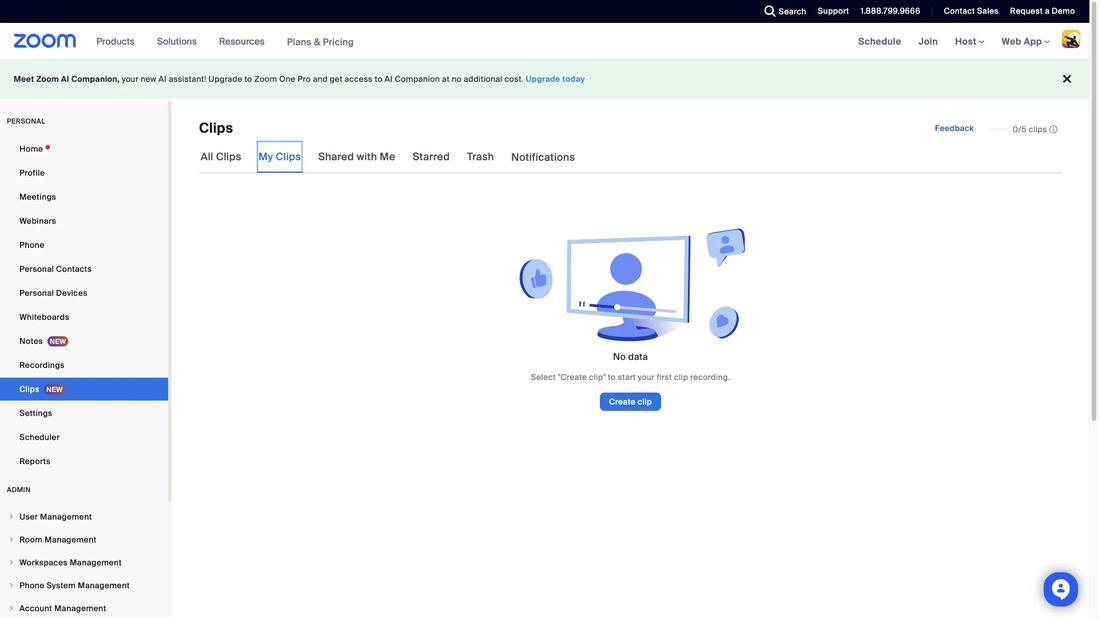Task type: vqa. For each thing, say whether or not it's contained in the screenshot.
the bottom Right icon
no



Task type: describe. For each thing, give the bounding box(es) containing it.
select "create clip" to start your first clip recording.
[[531, 372, 731, 383]]

settings
[[19, 408, 52, 418]]

settings link
[[0, 402, 168, 425]]

me
[[380, 150, 396, 163]]

starred
[[413, 150, 450, 163]]

webinars
[[19, 215, 56, 226]]

scheduler link
[[0, 426, 168, 449]]

upgrade today link
[[526, 74, 585, 84]]

1 horizontal spatial to
[[375, 74, 383, 84]]

0/5 clips
[[1013, 124, 1048, 134]]

request
[[1011, 6, 1043, 16]]

host
[[956, 35, 979, 47]]

clips
[[1029, 124, 1048, 134]]

products button
[[96, 23, 140, 60]]

1 vertical spatial your
[[638, 372, 655, 383]]

personal contacts
[[19, 264, 92, 274]]

join link
[[911, 23, 947, 60]]

get
[[330, 74, 343, 84]]

one
[[279, 74, 296, 84]]

management for room management
[[45, 534, 97, 545]]

right image for user
[[8, 513, 15, 520]]

trash
[[467, 150, 494, 163]]

contact sales
[[944, 6, 999, 16]]

room management
[[19, 534, 97, 545]]

request a demo
[[1011, 6, 1076, 16]]

phone system management
[[19, 580, 130, 591]]

2 zoom from the left
[[255, 74, 277, 84]]

web
[[1002, 35, 1022, 47]]

personal contacts link
[[0, 258, 168, 280]]

notifications
[[512, 151, 575, 164]]

cost.
[[505, 74, 524, 84]]

room
[[19, 534, 43, 545]]

additional
[[464, 74, 503, 84]]

trash tab
[[466, 141, 496, 173]]

my
[[259, 150, 273, 163]]

user management menu item
[[0, 506, 168, 528]]

personal
[[7, 117, 45, 126]]

at
[[442, 74, 450, 84]]

no
[[613, 351, 626, 363]]

no data
[[613, 351, 648, 363]]

meetings navigation
[[850, 23, 1090, 60]]

account management menu item
[[0, 597, 168, 618]]

shared with me
[[318, 150, 396, 163]]

phone for phone system management
[[19, 580, 44, 591]]

data
[[629, 351, 648, 363]]

demo
[[1052, 6, 1076, 16]]

"create
[[558, 372, 587, 383]]

my clips tab
[[257, 141, 303, 173]]

account
[[19, 603, 52, 613]]

right image for account management
[[8, 605, 15, 612]]

access
[[345, 74, 373, 84]]

profile link
[[0, 161, 168, 184]]

0/5 clips application
[[988, 123, 1058, 135]]

plans
[[287, 36, 312, 48]]

clip inside create clip button
[[638, 396, 652, 407]]

clips right the my
[[276, 150, 301, 163]]

feedback
[[936, 123, 974, 133]]

no
[[452, 74, 462, 84]]

resources
[[219, 35, 265, 47]]

product information navigation
[[88, 23, 363, 60]]

admin
[[7, 485, 31, 494]]

pricing
[[323, 36, 354, 48]]

recordings
[[19, 360, 65, 370]]

with
[[357, 150, 377, 163]]

assistant!
[[169, 74, 206, 84]]

shared with me tab
[[317, 141, 397, 173]]

1 ai from the left
[[61, 74, 69, 84]]

room management menu item
[[0, 529, 168, 551]]

reports
[[19, 456, 51, 466]]

meet
[[14, 74, 34, 84]]

clips link
[[0, 378, 168, 401]]

personal for personal contacts
[[19, 264, 54, 274]]

starred tab
[[411, 141, 452, 173]]

meetings link
[[0, 185, 168, 208]]

companion,
[[71, 74, 120, 84]]

reports link
[[0, 450, 168, 473]]

personal menu menu
[[0, 137, 168, 474]]

create
[[610, 396, 636, 407]]

1.888.799.9666
[[861, 6, 921, 16]]

schedule link
[[850, 23, 911, 60]]

admin menu menu
[[0, 506, 168, 618]]

3 ai from the left
[[385, 74, 393, 84]]

new
[[141, 74, 157, 84]]

1 horizontal spatial clip
[[675, 372, 689, 383]]

whiteboards
[[19, 312, 69, 322]]

webinars link
[[0, 209, 168, 232]]



Task type: locate. For each thing, give the bounding box(es) containing it.
personal devices link
[[0, 282, 168, 304]]

clips right all at the top left of the page
[[216, 150, 242, 163]]

host button
[[956, 35, 985, 47]]

2 upgrade from the left
[[526, 74, 561, 84]]

workspaces
[[19, 557, 68, 568]]

0 vertical spatial personal
[[19, 264, 54, 274]]

&
[[314, 36, 321, 48]]

your inside meet zoom ai companion, footer
[[122, 74, 139, 84]]

management inside menu item
[[54, 603, 106, 613]]

management up room management
[[40, 511, 92, 522]]

ai left companion
[[385, 74, 393, 84]]

all clips
[[201, 150, 242, 163]]

banner containing products
[[0, 23, 1090, 60]]

1 right image from the top
[[8, 513, 15, 520]]

0 horizontal spatial clip
[[638, 396, 652, 407]]

clips up "settings"
[[19, 384, 39, 394]]

2 phone from the top
[[19, 580, 44, 591]]

1 vertical spatial right image
[[8, 559, 15, 566]]

meetings
[[19, 191, 56, 202]]

companion
[[395, 74, 440, 84]]

1 zoom from the left
[[36, 74, 59, 84]]

devices
[[56, 288, 88, 298]]

right image inside workspaces management menu item
[[8, 559, 15, 566]]

account management
[[19, 603, 106, 613]]

clips up all clips tab
[[199, 119, 233, 137]]

phone inside phone link
[[19, 239, 44, 250]]

right image left user
[[8, 513, 15, 520]]

management for workspaces management
[[70, 557, 122, 568]]

system
[[47, 580, 76, 591]]

zoom left one
[[255, 74, 277, 84]]

banner
[[0, 23, 1090, 60]]

shared
[[318, 150, 354, 163]]

recordings link
[[0, 354, 168, 377]]

management up account management menu item
[[78, 580, 130, 591]]

home
[[19, 143, 43, 154]]

right image left 'workspaces' on the bottom left of page
[[8, 559, 15, 566]]

plans & pricing
[[287, 36, 354, 48]]

today
[[563, 74, 585, 84]]

2 horizontal spatial ai
[[385, 74, 393, 84]]

search button
[[756, 0, 810, 23]]

right image
[[8, 536, 15, 543], [8, 559, 15, 566], [8, 605, 15, 612]]

products
[[96, 35, 135, 47]]

1 horizontal spatial upgrade
[[526, 74, 561, 84]]

right image left account
[[8, 605, 15, 612]]

0 vertical spatial right image
[[8, 513, 15, 520]]

a
[[1046, 6, 1050, 16]]

first
[[657, 372, 672, 383]]

profile picture image
[[1063, 30, 1081, 48]]

your
[[122, 74, 139, 84], [638, 372, 655, 383]]

to right access
[[375, 74, 383, 84]]

contact
[[944, 6, 976, 16]]

support
[[818, 6, 850, 16]]

phone inside phone system management menu item
[[19, 580, 44, 591]]

zoom right meet
[[36, 74, 59, 84]]

feedback button
[[926, 119, 984, 137]]

create clip button
[[600, 393, 661, 411]]

upgrade right the cost.
[[526, 74, 561, 84]]

management
[[40, 511, 92, 522], [45, 534, 97, 545], [70, 557, 122, 568], [78, 580, 130, 591], [54, 603, 106, 613]]

clip right create
[[638, 396, 652, 407]]

recording.
[[691, 372, 731, 383]]

1 vertical spatial personal
[[19, 288, 54, 298]]

personal up 'whiteboards'
[[19, 288, 54, 298]]

request a demo link
[[1002, 0, 1090, 23], [1011, 6, 1076, 16]]

clip
[[675, 372, 689, 383], [638, 396, 652, 407]]

all
[[201, 150, 213, 163]]

upgrade
[[209, 74, 242, 84], [526, 74, 561, 84]]

management for account management
[[54, 603, 106, 613]]

2 personal from the top
[[19, 288, 54, 298]]

resources button
[[219, 23, 270, 60]]

scheduler
[[19, 432, 60, 442]]

1 right image from the top
[[8, 536, 15, 543]]

0 vertical spatial clip
[[675, 372, 689, 383]]

right image left room
[[8, 536, 15, 543]]

right image inside phone system management menu item
[[8, 582, 15, 589]]

0 horizontal spatial zoom
[[36, 74, 59, 84]]

clips
[[199, 119, 233, 137], [216, 150, 242, 163], [276, 150, 301, 163], [19, 384, 39, 394]]

1 personal from the top
[[19, 264, 54, 274]]

all clips tab
[[199, 141, 243, 173]]

1 upgrade from the left
[[209, 74, 242, 84]]

management for user management
[[40, 511, 92, 522]]

to right clip"
[[608, 372, 616, 383]]

workspaces management
[[19, 557, 122, 568]]

home link
[[0, 137, 168, 160]]

ai left companion,
[[61, 74, 69, 84]]

2 vertical spatial right image
[[8, 605, 15, 612]]

1 horizontal spatial ai
[[159, 74, 167, 84]]

1 vertical spatial phone
[[19, 580, 44, 591]]

my clips
[[259, 150, 301, 163]]

right image inside user management menu item
[[8, 513, 15, 520]]

2 horizontal spatial to
[[608, 372, 616, 383]]

schedule
[[859, 35, 902, 47]]

0 horizontal spatial your
[[122, 74, 139, 84]]

upgrade down product information navigation
[[209, 74, 242, 84]]

1 vertical spatial clip
[[638, 396, 652, 407]]

phone up account
[[19, 580, 44, 591]]

workspaces management menu item
[[0, 552, 168, 573]]

your left first at bottom right
[[638, 372, 655, 383]]

0 vertical spatial your
[[122, 74, 139, 84]]

search
[[779, 6, 807, 17]]

meet zoom ai companion, footer
[[0, 60, 1090, 99]]

zoom logo image
[[14, 34, 76, 48]]

web app button
[[1002, 35, 1051, 47]]

start
[[618, 372, 636, 383]]

0 horizontal spatial ai
[[61, 74, 69, 84]]

phone link
[[0, 233, 168, 256]]

management down phone system management menu item
[[54, 603, 106, 613]]

clip"
[[589, 372, 606, 383]]

personal up personal devices
[[19, 264, 54, 274]]

to down resources dropdown button at the left top of the page
[[245, 74, 252, 84]]

right image inside room management "menu item"
[[8, 536, 15, 543]]

pro
[[298, 74, 311, 84]]

1 horizontal spatial your
[[638, 372, 655, 383]]

0 vertical spatial phone
[[19, 239, 44, 250]]

phone system management menu item
[[0, 575, 168, 596]]

1 horizontal spatial zoom
[[255, 74, 277, 84]]

ai right new
[[159, 74, 167, 84]]

meet zoom ai companion, your new ai assistant! upgrade to zoom one pro and get access to ai companion at no additional cost. upgrade today
[[14, 74, 585, 84]]

web app
[[1002, 35, 1043, 47]]

0 vertical spatial right image
[[8, 536, 15, 543]]

solutions
[[157, 35, 197, 47]]

2 right image from the top
[[8, 582, 15, 589]]

management inside "menu item"
[[45, 534, 97, 545]]

and
[[313, 74, 328, 84]]

user management
[[19, 511, 92, 522]]

user
[[19, 511, 38, 522]]

your left new
[[122, 74, 139, 84]]

notes link
[[0, 330, 168, 353]]

1 phone from the top
[[19, 239, 44, 250]]

join
[[919, 35, 939, 47]]

management down room management "menu item"
[[70, 557, 122, 568]]

0 horizontal spatial upgrade
[[209, 74, 242, 84]]

right image for room management
[[8, 536, 15, 543]]

phone down 'webinars'
[[19, 239, 44, 250]]

phone for phone
[[19, 239, 44, 250]]

personal for personal devices
[[19, 288, 54, 298]]

right image left system
[[8, 582, 15, 589]]

management up workspaces management
[[45, 534, 97, 545]]

create clip
[[610, 396, 652, 407]]

sales
[[978, 6, 999, 16]]

2 right image from the top
[[8, 559, 15, 566]]

1 vertical spatial right image
[[8, 582, 15, 589]]

right image
[[8, 513, 15, 520], [8, 582, 15, 589]]

notes
[[19, 336, 43, 346]]

right image for workspaces management
[[8, 559, 15, 566]]

support link
[[810, 0, 853, 23], [818, 6, 850, 16]]

solutions button
[[157, 23, 202, 60]]

profile
[[19, 167, 45, 178]]

2 ai from the left
[[159, 74, 167, 84]]

0/5
[[1013, 124, 1027, 134]]

contact sales link
[[936, 0, 1002, 23], [944, 6, 999, 16]]

clip right first at bottom right
[[675, 372, 689, 383]]

right image for phone
[[8, 582, 15, 589]]

0 horizontal spatial to
[[245, 74, 252, 84]]

clips inside personal menu menu
[[19, 384, 39, 394]]

contacts
[[56, 264, 92, 274]]

phone
[[19, 239, 44, 250], [19, 580, 44, 591]]

3 right image from the top
[[8, 605, 15, 612]]

right image inside account management menu item
[[8, 605, 15, 612]]

select
[[531, 372, 556, 383]]

whiteboards link
[[0, 306, 168, 328]]

app
[[1024, 35, 1043, 47]]

tabs of clips tab list
[[199, 141, 577, 173]]



